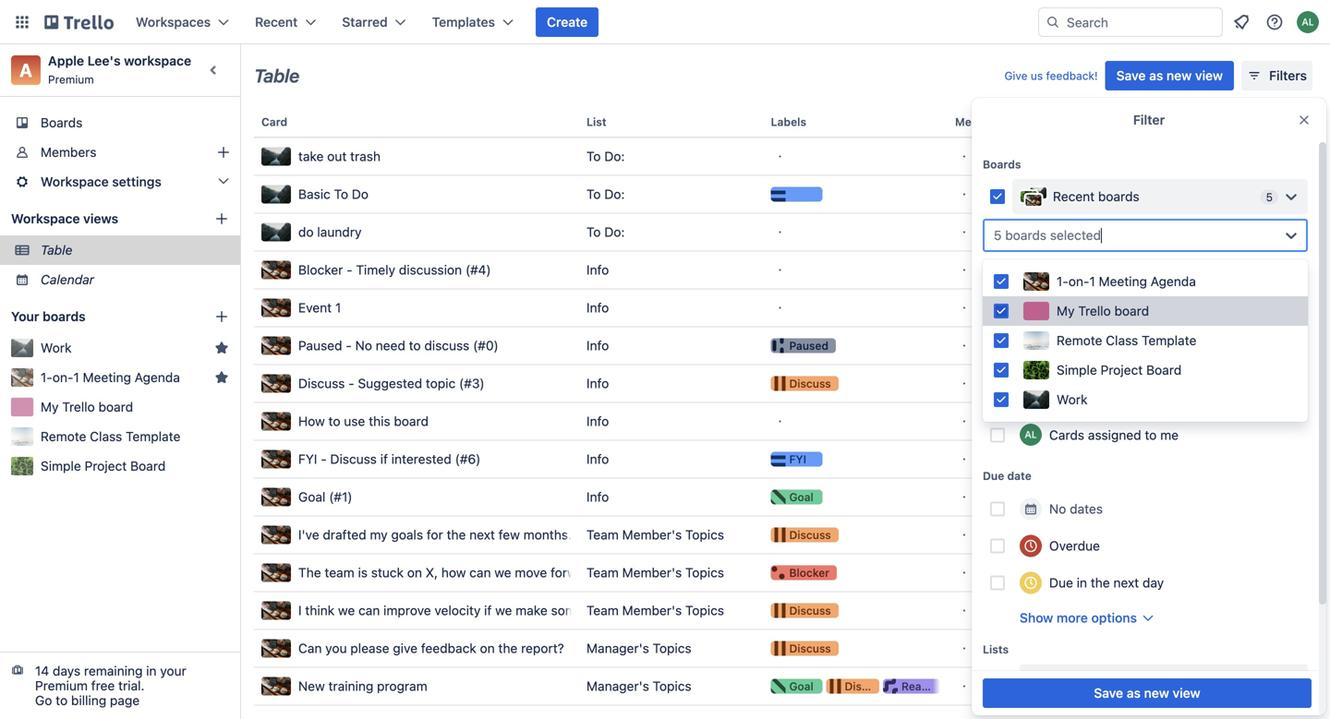 Task type: locate. For each thing, give the bounding box(es) containing it.
0 vertical spatial save as new view button
[[1105, 61, 1234, 91]]

filters
[[1269, 68, 1307, 83]]

14 left days
[[35, 664, 49, 679]]

my up search members, lists, labels, and more.
[[1057, 303, 1075, 319]]

0 vertical spatial nov
[[1192, 264, 1213, 277]]

simple project board down the labels, on the top of the page
[[1057, 363, 1182, 378]]

color: orange, title: "discuss" element
[[771, 376, 839, 391], [771, 528, 839, 543], [771, 604, 839, 618], [771, 642, 839, 656], [826, 679, 887, 694]]

0 horizontal spatial 5
[[994, 228, 1002, 243]]

members,
[[1019, 330, 1067, 342]]

my trello board down 1-on-1 meeting agenda button
[[41, 400, 133, 415]]

recent
[[255, 14, 298, 30], [1053, 189, 1095, 204]]

1- inside button
[[41, 370, 52, 385]]

project down the labels, on the top of the page
[[1101, 363, 1143, 378]]

- up 'use'
[[348, 376, 354, 391]]

row containing do laundry
[[254, 213, 1316, 251]]

fyi inside button
[[789, 453, 806, 466]]

board right this
[[394, 414, 429, 429]]

0 vertical spatial template
[[1142, 333, 1197, 348]]

2 team member's topics from the top
[[587, 565, 724, 581]]

1 vertical spatial board
[[130, 459, 166, 474]]

starred icon image for work
[[214, 341, 229, 356]]

0 horizontal spatial meeting
[[83, 370, 131, 385]]

Table text field
[[254, 58, 300, 93]]

1 vertical spatial to do:
[[587, 187, 625, 202]]

1 vertical spatial recent
[[1053, 189, 1095, 204]]

more.
[[1151, 330, 1179, 342]]

project down remote class template link
[[85, 459, 127, 474]]

paused inside button
[[789, 339, 829, 352]]

0 vertical spatial manager's topics
[[587, 641, 692, 656]]

boards for recent
[[1098, 189, 1140, 204]]

5
[[1266, 191, 1273, 204], [994, 228, 1002, 243]]

0 horizontal spatial blocker
[[298, 262, 343, 278]]

row containing can you please give feedback on the report?
[[254, 630, 1316, 668]]

boards up selected
[[1098, 189, 1140, 204]]

board down more.
[[1146, 363, 1182, 378]]

agenda
[[1151, 274, 1196, 289], [135, 370, 180, 385]]

discuss for i've drafted my goals for the next few months. any feedback?'s color: orange, title: "discuss" element
[[789, 529, 831, 542]]

color: orange, title: "discuss" element for can you please give feedback on the report?
[[771, 642, 839, 656]]

1 horizontal spatial 1-
[[1057, 274, 1069, 289]]

1 horizontal spatial 5
[[1266, 191, 1273, 204]]

board up and
[[1114, 303, 1149, 319]]

6 info from the top
[[587, 452, 609, 467]]

can up please in the left bottom of the page
[[358, 603, 380, 618]]

1 horizontal spatial recent
[[1053, 189, 1095, 204]]

0 vertical spatial recent
[[255, 14, 298, 30]]

member's for tooling
[[622, 603, 682, 618]]

2 nov from the top
[[1192, 302, 1213, 315]]

trash
[[350, 149, 381, 164]]

due date inside button
[[1139, 115, 1188, 128]]

0 vertical spatial trello
[[1078, 303, 1111, 319]]

do
[[352, 187, 369, 202]]

goal for goal (#1)
[[298, 490, 326, 505]]

0 horizontal spatial 1-on-1 meeting agenda
[[41, 370, 180, 385]]

fyi down how
[[298, 452, 317, 467]]

on inside the can you please give feedback on the report? link
[[480, 641, 495, 656]]

work inside 'button'
[[41, 340, 72, 356]]

2 team from the top
[[587, 565, 619, 581]]

2 horizontal spatial boards
[[1098, 189, 1140, 204]]

1 vertical spatial team member's topics
[[587, 565, 724, 581]]

the team is stuck on x, how can we move forward? link
[[261, 555, 603, 592]]

members
[[955, 115, 1006, 128], [41, 145, 97, 160], [983, 358, 1034, 371]]

fyi - discuss if interested (#6) link
[[261, 441, 572, 478]]

row containing basic to do
[[254, 176, 1316, 213]]

1 vertical spatial agenda
[[135, 370, 180, 385]]

1 vertical spatial table
[[41, 242, 72, 258]]

0 notifications image
[[1230, 11, 1253, 33]]

can
[[298, 641, 322, 656]]

team right some
[[587, 603, 619, 618]]

class down my trello board "link"
[[90, 429, 122, 444]]

how
[[298, 414, 325, 429]]

0 vertical spatial due date
[[1139, 115, 1188, 128]]

workspace
[[41, 174, 109, 189], [11, 211, 80, 226]]

14 row from the top
[[254, 592, 1316, 630]]

new up the due date button
[[1167, 68, 1192, 83]]

nov left 22 at the top right of page
[[1192, 264, 1213, 277]]

3 member's from the top
[[622, 603, 682, 618]]

event 1 link
[[261, 290, 572, 327]]

0 horizontal spatial work
[[41, 340, 72, 356]]

color: green, title: "goal" element inside goal "button"
[[771, 490, 823, 505]]

16 row from the top
[[254, 668, 1316, 706]]

to do: for trash
[[587, 149, 625, 164]]

color: black, title: "paused" element
[[771, 339, 836, 353]]

labels
[[771, 115, 807, 128]]

fyi for fyi
[[789, 453, 806, 466]]

4 row from the top
[[254, 213, 1316, 251]]

1 vertical spatial 14
[[35, 664, 49, 679]]

no for no members
[[1049, 390, 1066, 406]]

1 row from the top
[[254, 100, 1316, 144]]

1 horizontal spatial if
[[484, 603, 492, 618]]

workspace inside "dropdown button"
[[41, 174, 109, 189]]

1-on-1 meeting agenda
[[1057, 274, 1196, 289], [41, 370, 180, 385]]

no left "dates"
[[1049, 502, 1066, 517]]

- left need
[[346, 338, 352, 353]]

1 horizontal spatial next
[[1113, 575, 1139, 591]]

cards
[[1049, 427, 1084, 443]]

next left few
[[469, 527, 495, 543]]

1 vertical spatial can
[[358, 603, 380, 618]]

recent up selected
[[1053, 189, 1095, 204]]

4 discuss button from the top
[[763, 630, 948, 667]]

member's right any
[[622, 527, 682, 543]]

5 down the due date button
[[1266, 191, 1273, 204]]

view
[[1195, 68, 1223, 83], [1173, 686, 1201, 701]]

- inside 'link'
[[347, 262, 353, 278]]

0 horizontal spatial boards
[[41, 115, 83, 130]]

your
[[160, 664, 186, 679]]

due
[[1139, 115, 1161, 128], [983, 470, 1004, 483], [1049, 575, 1073, 591]]

5 up keyword at top right
[[994, 228, 1002, 243]]

- for paused
[[346, 338, 352, 353]]

work down your boards
[[41, 340, 72, 356]]

basic
[[298, 187, 331, 202]]

team
[[587, 527, 619, 543], [587, 565, 619, 581], [587, 603, 619, 618]]

info for (#3)
[[587, 376, 609, 391]]

color: green, title: "goal" element
[[771, 490, 823, 505], [771, 679, 823, 694]]

row containing card
[[254, 100, 1316, 144]]

7 row from the top
[[254, 327, 1316, 365]]

as up filter
[[1149, 68, 1163, 83]]

2 horizontal spatial board
[[1114, 303, 1149, 319]]

if right velocity
[[484, 603, 492, 618]]

we
[[494, 565, 511, 581], [338, 603, 355, 618], [495, 603, 512, 618]]

0 vertical spatial blocker
[[298, 262, 343, 278]]

0 vertical spatial new
[[1167, 68, 1192, 83]]

members down search
[[983, 358, 1034, 371]]

workspace up workspace views
[[41, 174, 109, 189]]

topics for the team is stuck on x, how can we move forward?
[[685, 565, 724, 581]]

10 row from the top
[[254, 441, 1316, 478]]

0 vertical spatial member's
[[622, 527, 682, 543]]

1 vertical spatial simple project board
[[41, 459, 166, 474]]

0 vertical spatial the
[[447, 527, 466, 543]]

save as new view button down options in the bottom right of the page
[[983, 679, 1312, 708]]

1 horizontal spatial template
[[1142, 333, 1197, 348]]

blocker for blocker - timely discussion (#4)
[[298, 262, 343, 278]]

to for do laundry
[[587, 224, 601, 240]]

blocker down goal "button"
[[789, 567, 830, 580]]

save right select
[[1094, 686, 1123, 701]]

table up card
[[254, 65, 300, 86]]

0 horizontal spatial project
[[85, 459, 127, 474]]

discuss button down blocker button
[[763, 593, 948, 630]]

color: red, title: "blocker" element
[[771, 566, 837, 581]]

2 manager's from the top
[[587, 679, 649, 694]]

to for basic to do
[[587, 187, 601, 202]]

- for fyi
[[321, 452, 327, 467]]

15 row from the top
[[254, 630, 1316, 668]]

do: for do
[[604, 187, 625, 202]]

take out trash link
[[261, 138, 572, 175]]

1 info from the top
[[587, 262, 609, 278]]

template down enter a keyword… text field in the top of the page
[[1142, 333, 1197, 348]]

in inside the 14 days remaining in your premium free trial. go to billing page
[[146, 664, 157, 679]]

dates
[[1070, 502, 1103, 517]]

event 1
[[298, 300, 341, 315]]

to
[[587, 149, 601, 164], [334, 187, 348, 202], [587, 187, 601, 202], [587, 224, 601, 240]]

1 down work 'button'
[[73, 370, 79, 385]]

color: green, title: "goal" element for manager's topics
[[771, 679, 823, 694]]

as right lists
[[1127, 686, 1141, 701]]

1 manager's from the top
[[587, 641, 649, 656]]

1 vertical spatial workspace
[[11, 211, 80, 226]]

2 manager's topics from the top
[[587, 679, 692, 694]]

1- down selected
[[1057, 274, 1069, 289]]

0 horizontal spatial recent
[[255, 14, 298, 30]]

member's up changes.
[[622, 565, 682, 581]]

0 vertical spatial save
[[1116, 68, 1146, 83]]

1 down selected
[[1089, 274, 1095, 289]]

simple project board
[[1057, 363, 1182, 378], [41, 459, 166, 474]]

training
[[328, 679, 373, 694]]

save as new view button up filter
[[1105, 61, 1234, 91]]

on- down your boards
[[52, 370, 73, 385]]

no left need
[[355, 338, 372, 353]]

1 inside row
[[335, 300, 341, 315]]

template
[[1142, 333, 1197, 348], [126, 429, 180, 444]]

trello
[[1078, 303, 1111, 319], [62, 400, 95, 415]]

nov down nov 22
[[1192, 302, 1213, 315]]

back to home image
[[44, 7, 114, 37]]

date
[[1164, 115, 1188, 128], [1007, 470, 1032, 483]]

remote down my trello board "link"
[[41, 429, 86, 444]]

1 color: green, title: "goal" element from the top
[[771, 490, 823, 505]]

0 horizontal spatial table
[[41, 242, 72, 258]]

1 horizontal spatial meeting
[[1099, 274, 1147, 289]]

changes.
[[631, 603, 686, 618]]

my trello board link
[[41, 398, 229, 417]]

table
[[240, 100, 1330, 720]]

1- down your boards
[[41, 370, 52, 385]]

class
[[1106, 333, 1138, 348], [90, 429, 122, 444]]

board inside "link"
[[98, 400, 133, 415]]

1 vertical spatial boards
[[1005, 228, 1047, 243]]

new right lists
[[1144, 686, 1169, 701]]

new for top save as new view "button"
[[1167, 68, 1192, 83]]

to
[[409, 338, 421, 353], [328, 414, 340, 429], [1145, 427, 1157, 443], [56, 693, 68, 708]]

on left the x,
[[407, 565, 422, 581]]

1 team from the top
[[587, 527, 619, 543]]

meeting up the labels, on the top of the page
[[1099, 274, 1147, 289]]

basic to do
[[298, 187, 369, 202]]

6 row from the top
[[254, 289, 1316, 327]]

0 horizontal spatial 1-
[[41, 370, 52, 385]]

premium left free
[[35, 678, 88, 694]]

discuss button for can you please give feedback on the report?
[[763, 630, 948, 667]]

show more options button
[[1020, 609, 1156, 628]]

nov for blocker - timely discussion (#4)
[[1192, 264, 1213, 277]]

0 vertical spatial members
[[955, 115, 1006, 128]]

team for tooling
[[587, 603, 619, 618]]

2 color: green, title: "goal" element from the top
[[771, 679, 823, 694]]

table inside table link
[[41, 242, 72, 258]]

boards down members "button"
[[983, 158, 1021, 171]]

premium
[[48, 73, 94, 86], [35, 678, 88, 694]]

premium inside the 14 days remaining in your premium free trial. go to billing page
[[35, 678, 88, 694]]

remote up the no members
[[1057, 333, 1102, 348]]

3 team from the top
[[587, 603, 619, 618]]

1 vertical spatial 1-on-1 meeting agenda
[[41, 370, 180, 385]]

row containing fyi - discuss if interested (#6)
[[254, 441, 1316, 478]]

members button
[[948, 100, 1132, 144]]

remote class template
[[1057, 333, 1197, 348], [41, 429, 180, 444]]

nov for event 1
[[1192, 302, 1213, 315]]

1 vertical spatial trello
[[62, 400, 95, 415]]

board down 1-on-1 meeting agenda button
[[98, 400, 133, 415]]

0 vertical spatial on-
[[1069, 274, 1089, 289]]

board down remote class template link
[[130, 459, 166, 474]]

remote inside remote class template link
[[41, 429, 86, 444]]

1 vertical spatial premium
[[35, 678, 88, 694]]

blocker inside button
[[789, 567, 830, 580]]

templates
[[432, 14, 495, 30]]

2 do: from the top
[[604, 187, 625, 202]]

0 vertical spatial workspace
[[41, 174, 109, 189]]

0 vertical spatial save as new view
[[1116, 68, 1223, 83]]

next
[[469, 527, 495, 543], [1113, 575, 1139, 591]]

1
[[1089, 274, 1095, 289], [335, 300, 341, 315], [73, 370, 79, 385]]

1 vertical spatial as
[[1127, 686, 1141, 701]]

1 right event
[[335, 300, 341, 315]]

the right for
[[447, 527, 466, 543]]

1 member's from the top
[[622, 527, 682, 543]]

0 horizontal spatial due date
[[983, 470, 1032, 483]]

1 to do: from the top
[[587, 149, 625, 164]]

row
[[254, 100, 1316, 144], [254, 138, 1316, 176], [254, 176, 1316, 213], [254, 213, 1316, 251], [254, 251, 1316, 289], [254, 289, 1316, 327], [254, 327, 1316, 365], [254, 365, 1316, 403], [254, 403, 1316, 441], [254, 441, 1316, 478], [254, 478, 1316, 516], [254, 516, 1316, 554], [254, 554, 1316, 592], [254, 592, 1316, 630], [254, 630, 1316, 668], [254, 668, 1316, 706], [254, 706, 1316, 720]]

no inside row
[[355, 338, 372, 353]]

1 nov from the top
[[1192, 264, 1213, 277]]

simple up the no members
[[1057, 363, 1097, 378]]

3 team member's topics from the top
[[587, 603, 724, 618]]

fyi up goal "button"
[[789, 453, 806, 466]]

team up tooling
[[587, 565, 619, 581]]

on inside the team is stuck on x, how can we move forward? link
[[407, 565, 422, 581]]

0 vertical spatial as
[[1149, 68, 1163, 83]]

do
[[298, 224, 314, 240]]

topics for i've drafted my goals for the next few months. any feedback?
[[685, 527, 724, 543]]

the left report? at the left of page
[[498, 641, 518, 656]]

discuss button down goal "button"
[[763, 517, 948, 554]]

starred icon image
[[214, 341, 229, 356], [214, 370, 229, 385]]

1 horizontal spatial as
[[1149, 68, 1163, 83]]

i
[[298, 603, 302, 618]]

table up calendar at left top
[[41, 242, 72, 258]]

1 horizontal spatial date
[[1164, 115, 1188, 128]]

goal inside "button"
[[789, 491, 814, 504]]

1 discuss button from the top
[[763, 365, 948, 402]]

my down 1-on-1 meeting agenda button
[[41, 400, 59, 415]]

simple project board inside simple project board 'link'
[[41, 459, 166, 474]]

paused for paused
[[789, 339, 829, 352]]

0 vertical spatial no
[[355, 338, 372, 353]]

0 vertical spatial if
[[380, 452, 388, 467]]

8 row from the top
[[254, 365, 1316, 403]]

0 horizontal spatial board
[[130, 459, 166, 474]]

recent up table text box
[[255, 14, 298, 30]]

template down my trello board "link"
[[126, 429, 180, 444]]

page
[[110, 693, 140, 708]]

1 vertical spatial 1-
[[41, 370, 52, 385]]

please
[[350, 641, 389, 656]]

to for take out trash
[[587, 149, 601, 164]]

0 horizontal spatial class
[[90, 429, 122, 444]]

0 horizontal spatial remote class template
[[41, 429, 180, 444]]

14 inside the 14 days remaining in your premium free trial. go to billing page
[[35, 664, 49, 679]]

as for the bottommost save as new view "button"
[[1127, 686, 1141, 701]]

0 vertical spatial work
[[41, 340, 72, 356]]

manager's topics
[[587, 641, 692, 656], [587, 679, 692, 694]]

boards down apple
[[41, 115, 83, 130]]

to right go
[[56, 693, 68, 708]]

color: purple, title: "reassign" element
[[883, 679, 950, 694]]

simple down remote class template link
[[41, 459, 81, 474]]

color: orange, title: "discuss" element for i've drafted my goals for the next few months. any feedback?
[[771, 528, 839, 543]]

4 info from the top
[[587, 376, 609, 391]]

1 horizontal spatial board
[[394, 414, 429, 429]]

0 horizontal spatial 1
[[73, 370, 79, 385]]

2 vertical spatial member's
[[622, 603, 682, 618]]

1 do: from the top
[[604, 149, 625, 164]]

0 vertical spatial color: green, title: "goal" element
[[771, 490, 823, 505]]

2 starred icon image from the top
[[214, 370, 229, 385]]

0 horizontal spatial boards
[[43, 309, 86, 324]]

manager's topics for can you please give feedback on the report?
[[587, 641, 692, 656]]

team for forward?
[[587, 565, 619, 581]]

to right need
[[409, 338, 421, 353]]

save as new view down options in the bottom right of the page
[[1094, 686, 1201, 701]]

discuss for can you please give feedback on the report?'s color: orange, title: "discuss" element
[[789, 642, 831, 655]]

5 row from the top
[[254, 251, 1316, 289]]

blocker up the event 1
[[298, 262, 343, 278]]

if left interested
[[380, 452, 388, 467]]

premium down apple
[[48, 73, 94, 86]]

0 horizontal spatial on
[[407, 565, 422, 581]]

3 info from the top
[[587, 338, 609, 353]]

2 row from the top
[[254, 138, 1316, 176]]

info for (#4)
[[587, 262, 609, 278]]

workspace left "views"
[[11, 211, 80, 226]]

1 starred icon image from the top
[[214, 341, 229, 356]]

0 horizontal spatial the
[[447, 527, 466, 543]]

members inside "button"
[[955, 115, 1006, 128]]

12 row from the top
[[254, 516, 1316, 554]]

2 vertical spatial the
[[498, 641, 518, 656]]

1-on-1 meeting agenda up and
[[1057, 274, 1196, 289]]

boards down calendar at left top
[[43, 309, 86, 324]]

the up show more options button in the right of the page
[[1091, 575, 1110, 591]]

take out trash
[[298, 149, 381, 164]]

blocker
[[298, 262, 343, 278], [789, 567, 830, 580]]

0 vertical spatial team
[[587, 527, 619, 543]]

- left the "timely"
[[347, 262, 353, 278]]

on- down selected
[[1069, 274, 1089, 289]]

save as new view up filter
[[1116, 68, 1223, 83]]

save up filter
[[1116, 68, 1146, 83]]

5 info from the top
[[587, 414, 609, 429]]

2 vertical spatial do:
[[604, 224, 625, 240]]

1 vertical spatial on-
[[52, 370, 73, 385]]

14 down 22 at the top right of page
[[1216, 302, 1228, 315]]

keyword
[[983, 268, 1030, 281]]

2 discuss button from the top
[[763, 517, 948, 554]]

2 vertical spatial due
[[1049, 575, 1073, 591]]

show
[[1020, 611, 1053, 626]]

1 vertical spatial template
[[126, 429, 180, 444]]

no dates
[[1049, 502, 1103, 517]]

0 vertical spatial view
[[1195, 68, 1223, 83]]

0 vertical spatial due
[[1139, 115, 1161, 128]]

2 vertical spatial team
[[587, 603, 619, 618]]

3 row from the top
[[254, 176, 1316, 213]]

2 horizontal spatial due
[[1139, 115, 1161, 128]]

1 vertical spatial members
[[41, 145, 97, 160]]

take
[[298, 149, 324, 164]]

on- inside 1-on-1 meeting agenda button
[[52, 370, 73, 385]]

0 horizontal spatial paused
[[298, 338, 342, 353]]

1 vertical spatial starred icon image
[[214, 370, 229, 385]]

work up the cards
[[1057, 392, 1088, 407]]

agenda up my trello board "link"
[[135, 370, 180, 385]]

my
[[370, 527, 388, 543]]

- for discuss
[[348, 376, 354, 391]]

team up forward? in the bottom of the page
[[587, 527, 619, 543]]

1 vertical spatial nov
[[1192, 302, 1213, 315]]

- for blocker
[[347, 262, 353, 278]]

1 team member's topics from the top
[[587, 527, 724, 543]]

discuss button up color: purple, title: "reassign" element
[[763, 630, 948, 667]]

0 horizontal spatial simple project board
[[41, 459, 166, 474]]

1 horizontal spatial my trello board
[[1057, 303, 1149, 319]]

in up show more options
[[1077, 575, 1087, 591]]

3 discuss button from the top
[[763, 593, 948, 630]]

agenda inside 1-on-1 meeting agenda button
[[135, 370, 180, 385]]

9 row from the top
[[254, 403, 1316, 441]]

basic to do link
[[261, 176, 572, 213]]

0 vertical spatial date
[[1164, 115, 1188, 128]]

11 row from the top
[[254, 478, 1316, 516]]

apple lee's workspace link
[[48, 53, 191, 68]]

1 vertical spatial member's
[[622, 565, 682, 581]]

2 member's from the top
[[622, 565, 682, 581]]

i think we can improve velocity if we make some tooling changes. link
[[261, 593, 686, 630]]

in left your
[[146, 664, 157, 679]]

recent inside popup button
[[255, 14, 298, 30]]

1 vertical spatial no
[[1049, 390, 1066, 406]]

recent for recent
[[255, 14, 298, 30]]

can right how
[[469, 565, 491, 581]]

close popover image
[[1297, 113, 1312, 127]]

the
[[447, 527, 466, 543], [1091, 575, 1110, 591], [498, 641, 518, 656]]

goal for color: green, title: "goal" element within goal "button"
[[789, 491, 814, 504]]

members up workspace settings
[[41, 145, 97, 160]]

13 row from the top
[[254, 554, 1316, 592]]

1 horizontal spatial on-
[[1069, 274, 1089, 289]]

do:
[[604, 149, 625, 164], [604, 187, 625, 202], [604, 224, 625, 240]]

1 vertical spatial work
[[1057, 392, 1088, 407]]

- up goal (#1)
[[321, 452, 327, 467]]

members down give
[[955, 115, 1006, 128]]

free
[[91, 678, 115, 694]]

class right lists,
[[1106, 333, 1138, 348]]

your boards
[[11, 309, 86, 324]]

no up the cards
[[1049, 390, 1066, 406]]

new for the bottommost save as new view "button"
[[1144, 686, 1169, 701]]

1 inside button
[[73, 370, 79, 385]]

remote class template down enter a keyword… text field in the top of the page
[[1057, 333, 1197, 348]]

lists
[[1072, 673, 1096, 689]]

new
[[298, 679, 325, 694]]

1-on-1 meeting agenda down work 'button'
[[41, 370, 180, 385]]

members
[[1070, 390, 1126, 406]]

boards up keyword at top right
[[1005, 228, 1047, 243]]

1 manager's topics from the top
[[587, 641, 692, 656]]

goal button
[[763, 479, 948, 516]]

meeting inside button
[[83, 370, 131, 385]]

1 horizontal spatial due
[[1049, 575, 1073, 591]]

1 horizontal spatial board
[[1146, 363, 1182, 378]]

2 to do: from the top
[[587, 187, 625, 202]]

(#0)
[[473, 338, 499, 353]]

how to use this board link
[[261, 403, 572, 440]]

blocker inside 'link'
[[298, 262, 343, 278]]

info for to
[[587, 338, 609, 353]]

team for feedback?
[[587, 527, 619, 543]]

view for the bottommost save as new view "button"
[[1173, 686, 1201, 701]]



Task type: describe. For each thing, give the bounding box(es) containing it.
show more options
[[1020, 611, 1137, 626]]

(#3)
[[459, 376, 485, 391]]

this
[[369, 414, 390, 429]]

0 vertical spatial agenda
[[1151, 274, 1196, 289]]

drafted
[[323, 527, 366, 543]]

0 vertical spatial in
[[1077, 575, 1087, 591]]

1 vertical spatial save as new view button
[[983, 679, 1312, 708]]

row containing i think we can improve velocity if we make some tooling changes.
[[254, 592, 1316, 630]]

row containing take out trash
[[254, 138, 1316, 176]]

to left me
[[1145, 427, 1157, 443]]

0 horizontal spatial due
[[983, 470, 1004, 483]]

discuss for discuss - suggested topic (#3) color: orange, title: "discuss" element
[[789, 377, 831, 390]]

interested
[[391, 452, 452, 467]]

views
[[83, 211, 118, 226]]

color: orange, title: "discuss" element for i think we can improve velocity if we make some tooling changes.
[[771, 604, 839, 618]]

nov 22
[[1192, 264, 1229, 277]]

1 horizontal spatial my
[[1057, 303, 1075, 319]]

discuss button for discuss - suggested topic (#3)
[[763, 365, 948, 402]]

to left 'use'
[[328, 414, 340, 429]]

0 vertical spatial 1
[[1089, 274, 1095, 289]]

days
[[53, 664, 81, 679]]

5 for 5 boards selected
[[994, 228, 1002, 243]]

1 vertical spatial date
[[1007, 470, 1032, 483]]

card button
[[254, 100, 579, 144]]

7 info from the top
[[587, 490, 609, 505]]

event
[[298, 300, 332, 315]]

add board image
[[214, 309, 229, 324]]

cards assigned to me
[[1049, 427, 1179, 443]]

for
[[427, 527, 443, 543]]

calendar
[[41, 272, 94, 287]]

goal (#1)
[[298, 490, 352, 505]]

row containing how to use this board
[[254, 403, 1316, 441]]

we left the 'make'
[[495, 603, 512, 618]]

starred icon image for 1-on-1 meeting agenda
[[214, 370, 229, 385]]

1 horizontal spatial trello
[[1078, 303, 1111, 319]]

remaining
[[84, 664, 143, 679]]

color: blue, title: none image
[[771, 187, 823, 202]]

apple lee (applelee29) image
[[1020, 424, 1042, 446]]

is
[[358, 565, 368, 581]]

color: green, title: "goal" element for info
[[771, 490, 823, 505]]

row containing blocker - timely discussion (#4)
[[254, 251, 1316, 289]]

open information menu image
[[1265, 13, 1284, 31]]

few
[[499, 527, 520, 543]]

workspaces
[[136, 14, 211, 30]]

table containing take out trash
[[240, 100, 1330, 720]]

lee's
[[87, 53, 121, 68]]

do laundry
[[298, 224, 362, 240]]

your boards with 5 items element
[[11, 306, 187, 328]]

suggested
[[358, 376, 422, 391]]

we right think
[[338, 603, 355, 618]]

billing
[[71, 693, 106, 708]]

color: orange, title: "discuss" element for discuss - suggested topic (#3)
[[771, 376, 839, 391]]

discuss for discuss - suggested topic (#3)
[[298, 376, 345, 391]]

topics for i think we can improve velocity if we make some tooling changes.
[[685, 603, 724, 618]]

reassign
[[902, 680, 950, 693]]

team member's topics for forward?
[[587, 565, 724, 581]]

0 vertical spatial boards
[[41, 115, 83, 130]]

row containing the team is stuck on x, how can we move forward?
[[254, 554, 1316, 592]]

create button
[[536, 7, 599, 37]]

day
[[1143, 575, 1164, 591]]

selected
[[1050, 228, 1101, 243]]

think
[[305, 603, 335, 618]]

fyi for fyi - discuss if interested (#6)
[[298, 452, 317, 467]]

to inside the 14 days remaining in your premium free trial. go to billing page
[[56, 693, 68, 708]]

simple inside simple project board 'link'
[[41, 459, 81, 474]]

how to use this board
[[298, 414, 429, 429]]

1 horizontal spatial table
[[254, 65, 300, 86]]

timely
[[356, 262, 395, 278]]

no for no dates
[[1049, 502, 1066, 517]]

discuss - suggested topic (#3)
[[298, 376, 485, 391]]

info for interested
[[587, 452, 609, 467]]

Enter a keyword… text field
[[983, 289, 1308, 322]]

discuss button for i've drafted my goals for the next few months. any feedback?
[[763, 517, 948, 554]]

1 horizontal spatial simple
[[1057, 363, 1097, 378]]

select
[[1031, 673, 1068, 689]]

do: for trash
[[604, 149, 625, 164]]

1 horizontal spatial work
[[1057, 392, 1088, 407]]

Search field
[[1060, 8, 1222, 36]]

row containing i've drafted my goals for the next few months. any feedback?
[[254, 516, 1316, 554]]

search
[[983, 330, 1016, 342]]

and
[[1130, 330, 1148, 342]]

starred button
[[331, 7, 417, 37]]

1 horizontal spatial simple project board
[[1057, 363, 1182, 378]]

any
[[575, 527, 598, 543]]

goal for color: green, title: "goal" element for manager's topics
[[789, 680, 814, 693]]

1 horizontal spatial 1-on-1 meeting agenda
[[1057, 274, 1196, 289]]

due inside button
[[1139, 115, 1161, 128]]

1 horizontal spatial remote
[[1057, 333, 1102, 348]]

14 inside row
[[1216, 302, 1228, 315]]

settings
[[112, 174, 161, 189]]

(#1)
[[329, 490, 352, 505]]

fyi - discuss if interested (#6)
[[298, 452, 481, 467]]

apple
[[48, 53, 84, 68]]

remote class template inside remote class template link
[[41, 429, 180, 444]]

new training program
[[298, 679, 427, 694]]

calendar link
[[41, 271, 229, 289]]

1 vertical spatial save
[[1094, 686, 1123, 701]]

recent button
[[244, 7, 327, 37]]

table link
[[41, 241, 229, 260]]

1 vertical spatial save as new view
[[1094, 686, 1201, 701]]

recent for recent boards
[[1053, 189, 1095, 204]]

view for top save as new view "button"
[[1195, 68, 1223, 83]]

stuck
[[371, 565, 404, 581]]

to do: for do
[[587, 187, 625, 202]]

lists
[[983, 643, 1009, 656]]

0 horizontal spatial next
[[469, 527, 495, 543]]

member's for forward?
[[622, 565, 682, 581]]

workspace for workspace views
[[11, 211, 80, 226]]

workspace views
[[11, 211, 118, 226]]

my trello board inside my trello board "link"
[[41, 400, 133, 415]]

discuss button for i think we can improve velocity if we make some tooling changes.
[[763, 593, 948, 630]]

5 for 5
[[1266, 191, 1273, 204]]

3 to do: from the top
[[587, 224, 625, 240]]

me
[[1160, 427, 1179, 443]]

primary element
[[0, 0, 1330, 44]]

feedback
[[421, 641, 476, 656]]

search members, lists, labels, and more.
[[983, 330, 1179, 342]]

list
[[587, 115, 607, 128]]

5 boards selected
[[994, 228, 1101, 243]]

1 horizontal spatial remote class template
[[1057, 333, 1197, 348]]

0 vertical spatial board
[[1146, 363, 1182, 378]]

manager's for can you please give feedback on the report?
[[587, 641, 649, 656]]

boards link
[[0, 108, 240, 138]]

paused for paused - no need to discuss (#0)
[[298, 338, 342, 353]]

filter
[[1133, 112, 1165, 127]]

fyi button
[[763, 441, 948, 478]]

workspaces button
[[125, 7, 240, 37]]

member's for feedback?
[[622, 527, 682, 543]]

board inside 'link'
[[130, 459, 166, 474]]

apple lee's workspace premium
[[48, 53, 191, 86]]

filters button
[[1242, 61, 1313, 91]]

color: blue, title: "fyi" element
[[771, 452, 823, 467]]

1 horizontal spatial class
[[1106, 333, 1138, 348]]

labels button
[[763, 100, 948, 144]]

labels,
[[1096, 330, 1128, 342]]

0 horizontal spatial can
[[358, 603, 380, 618]]

program
[[377, 679, 427, 694]]

date inside button
[[1164, 115, 1188, 128]]

row containing paused - no need to discuss (#0)
[[254, 327, 1316, 365]]

2 info from the top
[[587, 300, 609, 315]]

i've
[[298, 527, 319, 543]]

need
[[376, 338, 405, 353]]

info for board
[[587, 414, 609, 429]]

workspace settings
[[41, 174, 161, 189]]

board inside row
[[394, 414, 429, 429]]

work button
[[41, 339, 207, 357]]

goal (#1) link
[[261, 479, 572, 516]]

workspace settings button
[[0, 167, 240, 197]]

premium inside the apple lee's workspace premium
[[48, 73, 94, 86]]

row containing goal (#1)
[[254, 478, 1316, 516]]

apple lee (applelee29) image
[[1297, 11, 1319, 33]]

give
[[393, 641, 418, 656]]

your
[[11, 309, 39, 324]]

0 vertical spatial can
[[469, 565, 491, 581]]

1 horizontal spatial the
[[498, 641, 518, 656]]

(#6)
[[455, 452, 481, 467]]

due in the next day
[[1049, 575, 1164, 591]]

i've drafted my goals for the next few months. any feedback? link
[[261, 517, 663, 554]]

trello inside "link"
[[62, 400, 95, 415]]

go to billing page link
[[35, 693, 140, 708]]

project inside 'link'
[[85, 459, 127, 474]]

manager's for new training program
[[587, 679, 649, 694]]

0 vertical spatial 1-
[[1057, 274, 1069, 289]]

2 horizontal spatial the
[[1091, 575, 1110, 591]]

laundry
[[317, 224, 362, 240]]

team member's topics for feedback?
[[587, 527, 724, 543]]

topic
[[426, 376, 456, 391]]

1-on-1 meeting agenda button
[[41, 369, 207, 387]]

blocker button
[[763, 555, 948, 592]]

new training program link
[[261, 668, 572, 705]]

row containing new training program
[[254, 668, 1316, 706]]

1 vertical spatial due date
[[983, 470, 1032, 483]]

no members
[[1049, 390, 1126, 406]]

blocker for blocker
[[789, 567, 830, 580]]

0 vertical spatial my trello board
[[1057, 303, 1149, 319]]

us
[[1031, 69, 1043, 82]]

17 row from the top
[[254, 706, 1316, 720]]

as for top save as new view "button"
[[1149, 68, 1163, 83]]

boards for your
[[43, 309, 86, 324]]

0 vertical spatial project
[[1101, 363, 1143, 378]]

report?
[[521, 641, 564, 656]]

we left move
[[494, 565, 511, 581]]

search image
[[1046, 15, 1060, 30]]

1-on-1 meeting agenda inside 1-on-1 meeting agenda button
[[41, 370, 180, 385]]

feedback?
[[601, 527, 663, 543]]

boards for 5
[[1005, 228, 1047, 243]]

workspace for workspace settings
[[41, 174, 109, 189]]

manager's topics for new training program
[[587, 679, 692, 694]]

discuss for color: orange, title: "discuss" element corresponding to i think we can improve velocity if we make some tooling changes.
[[789, 605, 831, 618]]

create
[[547, 14, 588, 30]]

use
[[344, 414, 365, 429]]

my inside "link"
[[41, 400, 59, 415]]

row containing event 1
[[254, 289, 1316, 327]]

row containing discuss - suggested topic (#3)
[[254, 365, 1316, 403]]

forward?
[[551, 565, 603, 581]]

simple project board link
[[41, 457, 229, 476]]

0 horizontal spatial template
[[126, 429, 180, 444]]

1 horizontal spatial boards
[[983, 158, 1021, 171]]

team member's topics for tooling
[[587, 603, 724, 618]]

the
[[298, 565, 321, 581]]

create a view image
[[214, 212, 229, 226]]

2 vertical spatial members
[[983, 358, 1034, 371]]

3 do: from the top
[[604, 224, 625, 240]]

workspace navigation collapse icon image
[[201, 57, 227, 83]]

how
[[441, 565, 466, 581]]



Task type: vqa. For each thing, say whether or not it's contained in the screenshot.
MAKE
yes



